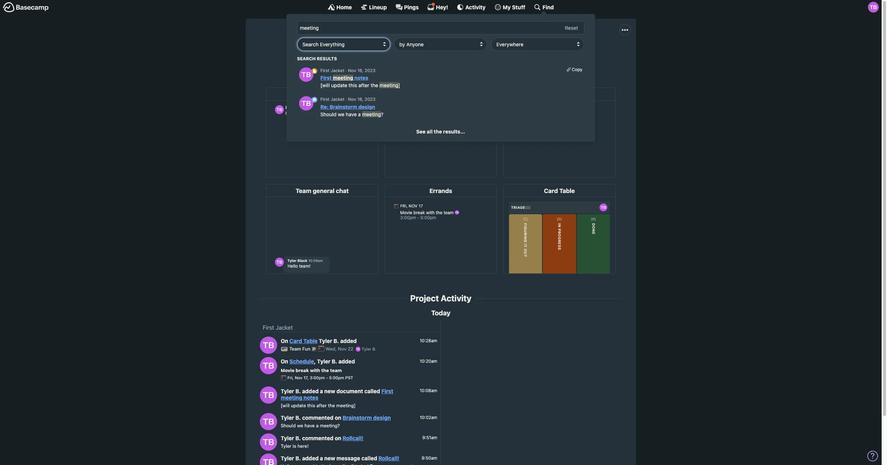 Task type: locate. For each thing, give the bounding box(es) containing it.
0 vertical spatial after
[[359, 82, 370, 88]]

16, inside first jacket · nov 16, 2023 first meeting notes [will update this after the meeting ]
[[358, 68, 364, 73]]

activity inside main element
[[466, 4, 486, 10]]

nov 16, 2023 element up re: brainstorm design link
[[349, 97, 376, 102]]

1 vertical spatial commented
[[302, 435, 334, 442]]

and right strips on the right of the page
[[501, 49, 511, 56]]

0 vertical spatial have
[[346, 111, 357, 117]]

called for message
[[362, 456, 377, 462]]

the down first meeting notes link
[[328, 403, 335, 409]]

the left first at the top left of the page
[[341, 49, 349, 56]]

1 on from the top
[[281, 338, 288, 345]]

0 vertical spatial ·
[[346, 68, 347, 73]]

1 vertical spatial design
[[373, 415, 391, 421]]

1 16, from the top
[[358, 68, 364, 73]]

b. up the should we have a meeting?
[[296, 415, 301, 421]]

we down re: brainstorm design link
[[338, 111, 345, 117]]

commented up the should we have a meeting?
[[302, 415, 334, 421]]

16, for design
[[358, 97, 364, 102]]

0 vertical spatial 16,
[[358, 68, 364, 73]]

2 vertical spatial tyler black image
[[260, 434, 277, 451]]

jacket inside first jacket let's create the first jacket of the company! i am thinking rabits and strips and colors! a lot of colors!
[[436, 33, 472, 47]]

2023 for notes
[[365, 68, 376, 73]]

0 vertical spatial activity
[[466, 4, 486, 10]]

this inside first jacket · nov 16, 2023 first meeting notes [will update this after the meeting ]
[[349, 82, 358, 88]]

let's
[[309, 49, 322, 56]]

a down 3:00pm
[[320, 388, 323, 395]]

10:28am
[[420, 338, 438, 344]]

my stuff
[[503, 4, 526, 10]]

jacket inside first jacket · nov 16, 2023 re: brainstorm design should we have a meeting ?
[[331, 97, 345, 102]]

1 vertical spatial [will
[[281, 403, 290, 409]]

0 vertical spatial rollcall! link
[[343, 435, 364, 442]]

hey!
[[436, 4, 448, 10]]

added down here!
[[302, 456, 319, 462]]

1 horizontal spatial should
[[321, 111, 337, 117]]

0 horizontal spatial of
[[380, 49, 385, 56]]

commented
[[302, 415, 334, 421], [302, 435, 334, 442]]

1 horizontal spatial and
[[501, 49, 511, 56]]

2 horizontal spatial tyler black image
[[869, 2, 879, 13]]

1 horizontal spatial tyler black image
[[299, 96, 314, 111]]

commented down the should we have a meeting?
[[302, 435, 334, 442]]

0 vertical spatial on
[[281, 338, 288, 345]]

brainstorm down meeting]
[[343, 415, 372, 421]]

have down re: brainstorm design link
[[346, 111, 357, 117]]

colors! left a
[[513, 49, 530, 56]]

tyler down fri,
[[281, 388, 294, 395]]

1 nov 16, 2023 element from the top
[[349, 68, 376, 73]]

tyler black image
[[869, 2, 879, 13], [299, 96, 314, 111], [260, 434, 277, 451]]

0 vertical spatial brainstorm
[[330, 104, 358, 110]]

1 vertical spatial called
[[362, 456, 377, 462]]

2023 down first jacket · nov 16, 2023 first meeting notes [will update this after the meeting ]
[[365, 97, 376, 102]]

a down re: brainstorm design link
[[358, 111, 361, 117]]

0 horizontal spatial update
[[291, 403, 306, 409]]

first jacket · nov 16, 2023 re: brainstorm design should we have a meeting ?
[[321, 97, 384, 117]]

a for should we have a meeting?
[[316, 423, 319, 429]]

0 vertical spatial nov 16, 2023 element
[[349, 68, 376, 73]]

0 horizontal spatial notes
[[304, 395, 319, 401]]

[will down fri,
[[281, 403, 290, 409]]

2 · from the top
[[346, 97, 347, 102]]

9:51am element
[[423, 435, 438, 441]]

results
[[317, 56, 337, 61]]

first inside first jacket let's create the first jacket of the company! i am thinking rabits and strips and colors! a lot of colors!
[[410, 33, 434, 47]]

should up the is
[[281, 423, 296, 429]]

the left company!
[[386, 49, 395, 56]]

1 vertical spatial notes
[[304, 395, 319, 401]]

switch accounts image
[[3, 2, 49, 13]]

nov 16, 2023 element for should we have a
[[349, 97, 376, 102]]

16, down first at the top left of the page
[[358, 68, 364, 73]]

colors!
[[513, 49, 530, 56], [556, 49, 573, 56]]

and left strips on the right of the page
[[474, 49, 484, 56]]

pings
[[404, 4, 419, 10]]

we
[[338, 111, 345, 117], [297, 423, 303, 429]]

after up first jacket · nov 16, 2023 re: brainstorm design should we have a meeting ? at the top of page
[[359, 82, 370, 88]]

we up here!
[[297, 423, 303, 429]]

1 vertical spatial on
[[281, 359, 288, 365]]

0 vertical spatial design
[[359, 104, 376, 110]]

meeting?
[[320, 423, 340, 429]]

· inside first jacket · nov 16, 2023 re: brainstorm design should we have a meeting ?
[[346, 97, 347, 102]]

on for rollcall!
[[335, 435, 342, 442]]

a for tyler b. added a new message called rollcall!
[[320, 456, 323, 462]]

jacket up card
[[276, 325, 293, 331]]

activity left the my
[[466, 4, 486, 10]]

1 vertical spatial this
[[307, 403, 315, 409]]

called right 'message'
[[362, 456, 377, 462]]

on for brainstorm
[[335, 415, 342, 421]]

nov inside first jacket · nov 16, 2023 re: brainstorm design should we have a meeting ?
[[349, 97, 357, 102]]

added down 22 at the left bottom of page
[[339, 359, 355, 365]]

0 horizontal spatial rollcall!
[[343, 435, 364, 442]]

0 vertical spatial called
[[365, 388, 380, 395]]

None reset field
[[562, 23, 582, 33]]

1 vertical spatial rollcall!
[[379, 456, 400, 462]]

tyler black image for first meeting notes
[[260, 387, 277, 404]]

1 vertical spatial new
[[325, 456, 335, 462]]

1 horizontal spatial of
[[549, 49, 554, 56]]

meeting up ?
[[380, 82, 399, 88]]

tyler up the should we have a meeting?
[[281, 415, 294, 421]]

brainstorm right the re:
[[330, 104, 358, 110]]

b. up tyler is here!
[[296, 435, 301, 442]]

0 vertical spatial rollcall!
[[343, 435, 364, 442]]

2 new from the top
[[325, 456, 335, 462]]

1 vertical spatial 16,
[[358, 97, 364, 102]]

tyler for tyler b.
[[362, 347, 372, 352]]

b. down break
[[296, 388, 301, 395]]

1 vertical spatial on
[[335, 435, 342, 442]]

2023 inside first jacket · nov 16, 2023 first meeting notes [will update this after the meeting ]
[[365, 68, 376, 73]]

tyler b. commented on brainstorm design
[[281, 415, 391, 421]]

should
[[321, 111, 337, 117], [281, 423, 296, 429]]

1 vertical spatial tyler black image
[[299, 96, 314, 111]]

colors! up copy button
[[556, 49, 573, 56]]

16, for notes
[[358, 68, 364, 73]]

first jacket
[[263, 325, 293, 331]]

1 vertical spatial 2023
[[365, 97, 376, 102]]

document
[[337, 388, 363, 395]]

0 vertical spatial 2023
[[365, 68, 376, 73]]

16, up re: brainstorm design link
[[358, 97, 364, 102]]

0 horizontal spatial tyler black image
[[260, 434, 277, 451]]

0 vertical spatial notes
[[355, 75, 369, 81]]

schedule link
[[290, 359, 314, 365]]

on up movie
[[281, 359, 288, 365]]

0 horizontal spatial and
[[474, 49, 484, 56]]

should we have a meeting?
[[281, 423, 340, 429]]

on schedule ,       tyler b. added
[[281, 359, 355, 365]]

activity link
[[457, 4, 486, 11]]

0 vertical spatial [will
[[321, 82, 330, 88]]

0 vertical spatial new
[[325, 388, 335, 395]]

see all the results…
[[417, 129, 466, 135]]

tyler right ','
[[317, 359, 331, 365]]

0 horizontal spatial this
[[307, 403, 315, 409]]

design
[[359, 104, 376, 110], [373, 415, 391, 421]]

1 vertical spatial brainstorm
[[343, 415, 372, 421]]

nov left 17,
[[295, 376, 303, 381]]

2023 down jacket at the left of page
[[365, 68, 376, 73]]

movie
[[281, 368, 295, 373]]

jacket for first jacket · nov 16, 2023 first meeting notes [will update this after the meeting ]
[[331, 68, 345, 73]]

tyler right 22 at the left bottom of page
[[362, 347, 372, 352]]

this up first jacket · nov 16, 2023 re: brainstorm design should we have a meeting ? at the top of page
[[349, 82, 358, 88]]

this up the should we have a meeting?
[[307, 403, 315, 409]]

1 vertical spatial rollcall! link
[[379, 456, 400, 462]]

notes up [will update this after the meeting]
[[304, 395, 319, 401]]

0 vertical spatial tyler black image
[[869, 2, 879, 13]]

jacket up "thinking"
[[436, 33, 472, 47]]

nov up re: brainstorm design link
[[349, 97, 357, 102]]

1 horizontal spatial update
[[331, 82, 348, 88]]

and
[[474, 49, 484, 56], [501, 49, 511, 56]]

0 horizontal spatial should
[[281, 423, 296, 429]]

2 on from the top
[[281, 359, 288, 365]]

rollcall! link
[[343, 435, 364, 442], [379, 456, 400, 462]]

thinking
[[436, 49, 456, 56]]

design inside first jacket · nov 16, 2023 re: brainstorm design should we have a meeting ?
[[359, 104, 376, 110]]

schedule
[[290, 359, 314, 365]]

activity up the today
[[441, 294, 472, 304]]

jacket up re: brainstorm design link
[[331, 97, 345, 102]]

1 horizontal spatial this
[[349, 82, 358, 88]]

2 16, from the top
[[358, 97, 364, 102]]

17,
[[304, 376, 309, 381]]

first for first jacket
[[263, 325, 274, 331]]

2 nov 16, 2023 element from the top
[[349, 97, 376, 102]]

wed,
[[326, 346, 337, 352]]

meeting down results
[[333, 75, 354, 81]]

meeting down re: brainstorm design link
[[363, 111, 381, 117]]

0 vertical spatial should
[[321, 111, 337, 117]]

message
[[337, 456, 360, 462]]

[will up the re:
[[321, 82, 330, 88]]

new left 'message'
[[325, 456, 335, 462]]

nov
[[349, 68, 357, 73], [349, 97, 357, 102], [338, 346, 347, 352], [295, 376, 303, 381]]

2 2023 from the top
[[365, 97, 376, 102]]

nov down first at the top left of the page
[[349, 68, 357, 73]]

am
[[426, 49, 434, 56]]

1 vertical spatial we
[[297, 423, 303, 429]]

meeting down fri,
[[281, 395, 302, 401]]

10:08am
[[420, 388, 438, 394]]

on
[[335, 415, 342, 421], [335, 435, 342, 442]]

1 vertical spatial nov 16, 2023 element
[[349, 97, 376, 102]]

first inside first meeting notes
[[382, 388, 394, 395]]

jacket down results
[[331, 68, 345, 73]]

b. for tyler b. added a new message called rollcall!
[[296, 456, 301, 462]]

notes down first at the top left of the page
[[355, 75, 369, 81]]

2 commented from the top
[[302, 435, 334, 442]]

tyler black image for rollcall!
[[260, 454, 277, 466]]

jacket inside first jacket · nov 16, 2023 first meeting notes [will update this after the meeting ]
[[331, 68, 345, 73]]

update up re: brainstorm design link
[[331, 82, 348, 88]]

main element
[[0, 0, 882, 142]]

0 horizontal spatial [will
[[281, 403, 290, 409]]

0 vertical spatial commented
[[302, 415, 334, 421]]

1 commented from the top
[[302, 415, 334, 421]]

on
[[281, 338, 288, 345], [281, 359, 288, 365]]

update inside first jacket · nov 16, 2023 first meeting notes [will update this after the meeting ]
[[331, 82, 348, 88]]

10:02am
[[420, 415, 438, 421]]

1 vertical spatial update
[[291, 403, 306, 409]]

the right all
[[434, 129, 442, 135]]

1 horizontal spatial have
[[346, 111, 357, 117]]

notes
[[355, 75, 369, 81], [304, 395, 319, 401]]

3:00pm
[[310, 376, 325, 381]]

here!
[[298, 444, 309, 449]]

0 horizontal spatial colors!
[[513, 49, 530, 56]]

b. down tyler is here!
[[296, 456, 301, 462]]

tyler down the is
[[281, 456, 294, 462]]

1 vertical spatial have
[[305, 423, 315, 429]]

· inside first jacket · nov 16, 2023 first meeting notes [will update this after the meeting ]
[[346, 68, 347, 73]]

2 on from the top
[[335, 435, 342, 442]]

· for brainstorm
[[346, 97, 347, 102]]

first
[[410, 33, 434, 47], [321, 68, 330, 73], [321, 75, 332, 81], [321, 97, 330, 102], [263, 325, 274, 331], [382, 388, 394, 395]]

1 horizontal spatial after
[[359, 82, 370, 88]]

1 horizontal spatial rollcall! link
[[379, 456, 400, 462]]

nov 16, 2023 element for [will update this after the
[[349, 68, 376, 73]]

nov left 22 at the left bottom of page
[[338, 346, 347, 352]]

tyler black image for card table
[[260, 337, 277, 354]]

2 and from the left
[[501, 49, 511, 56]]

1 on from the top
[[335, 415, 342, 421]]

my stuff button
[[495, 4, 526, 11]]

team fun
[[290, 346, 312, 352]]

b.
[[334, 338, 339, 345], [373, 347, 377, 352], [332, 359, 337, 365], [296, 388, 301, 395], [296, 415, 301, 421], [296, 435, 301, 442], [296, 456, 301, 462]]

9:50am element
[[422, 456, 438, 461]]

tyler black image for brainstorm design
[[260, 414, 277, 431]]

called right document
[[365, 388, 380, 395]]

1 · from the top
[[346, 68, 347, 73]]

new for message
[[325, 456, 335, 462]]

1 horizontal spatial we
[[338, 111, 345, 117]]

on for on schedule ,       tyler b. added
[[281, 359, 288, 365]]

2023
[[365, 68, 376, 73], [365, 97, 376, 102]]

first for first meeting notes
[[382, 388, 394, 395]]

0 horizontal spatial rollcall! link
[[343, 435, 364, 442]]

on left card
[[281, 338, 288, 345]]

1 vertical spatial ·
[[346, 97, 347, 102]]

· for meeting
[[346, 68, 347, 73]]

first
[[351, 49, 361, 56]]

0 vertical spatial update
[[331, 82, 348, 88]]

should down the re:
[[321, 111, 337, 117]]

1 horizontal spatial colors!
[[556, 49, 573, 56]]

the left ]
[[371, 82, 379, 88]]

nov 16, 2023 element
[[349, 68, 376, 73], [349, 97, 376, 102]]

[will
[[321, 82, 330, 88], [281, 403, 290, 409]]

a down tyler b. commented on rollcall!
[[320, 456, 323, 462]]

after
[[359, 82, 370, 88], [317, 403, 327, 409]]

update
[[331, 82, 348, 88], [291, 403, 306, 409]]

update up the should we have a meeting?
[[291, 403, 306, 409]]

have inside first jacket · nov 16, 2023 re: brainstorm design should we have a meeting ?
[[346, 111, 357, 117]]

0 vertical spatial on
[[335, 415, 342, 421]]

on card table tyler b. added
[[281, 338, 357, 345]]

1 2023 from the top
[[365, 68, 376, 73]]

see all the results… link
[[417, 129, 466, 135]]

first inside first jacket · nov 16, 2023 re: brainstorm design should we have a meeting ?
[[321, 97, 330, 102]]

0 vertical spatial we
[[338, 111, 345, 117]]

10:02am element
[[420, 415, 438, 421]]

tyler for tyler b. commented on brainstorm design
[[281, 415, 294, 421]]

16, inside first jacket · nov 16, 2023 re: brainstorm design should we have a meeting ?
[[358, 97, 364, 102]]

copy button
[[567, 66, 583, 73]]

of
[[380, 49, 385, 56], [549, 49, 554, 56]]

1 vertical spatial should
[[281, 423, 296, 429]]

tyler up the is
[[281, 435, 294, 442]]

Search for… search field
[[297, 21, 585, 34]]

on up the meeting?
[[335, 415, 342, 421]]

2023 inside first jacket · nov 16, 2023 re: brainstorm design should we have a meeting ?
[[365, 97, 376, 102]]

a
[[532, 49, 535, 56]]

tyler left the is
[[281, 444, 292, 449]]

1 new from the top
[[325, 388, 335, 395]]

a left the meeting?
[[316, 423, 319, 429]]

b. right 22 at the left bottom of page
[[373, 347, 377, 352]]

after down tyler b. added a new document called
[[317, 403, 327, 409]]

the up the "-"
[[322, 368, 329, 373]]

0 horizontal spatial after
[[317, 403, 327, 409]]

nov 16, 2023 element down first at the top left of the page
[[349, 68, 376, 73]]

the inside first jacket · nov 16, 2023 first meeting notes [will update this after the meeting ]
[[371, 82, 379, 88]]

1 vertical spatial activity
[[441, 294, 472, 304]]

have up tyler b. commented on rollcall!
[[305, 423, 315, 429]]

·
[[346, 68, 347, 73], [346, 97, 347, 102]]

activity
[[466, 4, 486, 10], [441, 294, 472, 304]]

jacket for first jacket · nov 16, 2023 re: brainstorm design should we have a meeting ?
[[331, 97, 345, 102]]

of right jacket at the left of page
[[380, 49, 385, 56]]

should inside first jacket · nov 16, 2023 re: brainstorm design should we have a meeting ?
[[321, 111, 337, 117]]

commented for rollcall!
[[302, 435, 334, 442]]

b. for tyler b.
[[373, 347, 377, 352]]

brainstorm
[[330, 104, 358, 110], [343, 415, 372, 421]]

movie break with the team fri, nov 17, 3:00pm -     5:00pm pst
[[281, 368, 353, 381]]

a
[[358, 111, 361, 117], [320, 388, 323, 395], [316, 423, 319, 429], [320, 456, 323, 462]]

on down the meeting?
[[335, 435, 342, 442]]

1 horizontal spatial notes
[[355, 75, 369, 81]]

jacket
[[436, 33, 472, 47], [331, 68, 345, 73], [331, 97, 345, 102], [276, 325, 293, 331]]

added
[[340, 338, 357, 345], [339, 359, 355, 365], [302, 388, 319, 395], [302, 456, 319, 462]]

0 vertical spatial this
[[349, 82, 358, 88]]

new down the "-"
[[325, 388, 335, 395]]

1 horizontal spatial [will
[[321, 82, 330, 88]]

none reset field inside main element
[[562, 23, 582, 33]]

search
[[297, 56, 316, 61]]

of right lot
[[549, 49, 554, 56]]

brainstorm design link
[[343, 415, 391, 421]]

have
[[346, 111, 357, 117], [305, 423, 315, 429]]

tyler black image
[[299, 68, 314, 82], [260, 337, 277, 354], [356, 347, 361, 352], [260, 357, 277, 375], [260, 387, 277, 404], [260, 414, 277, 431], [260, 454, 277, 466]]



Task type: describe. For each thing, give the bounding box(es) containing it.
a for tyler b. added a new document called
[[320, 388, 323, 395]]

meeting]
[[337, 403, 356, 409]]

notes inside first jacket · nov 16, 2023 first meeting notes [will update this after the meeting ]
[[355, 75, 369, 81]]

today
[[431, 309, 451, 317]]

jacket
[[363, 49, 378, 56]]

card
[[290, 338, 302, 345]]

my
[[503, 4, 511, 10]]

tyler for tyler is here!
[[281, 444, 292, 449]]

nov inside movie break with the team fri, nov 17, 3:00pm -     5:00pm pst
[[295, 376, 303, 381]]

break
[[296, 368, 309, 373]]

lineup link
[[361, 4, 387, 11]]

team
[[330, 368, 342, 373]]

2023 for design
[[365, 97, 376, 102]]

tyler b.
[[361, 347, 377, 352]]

10:08am element
[[420, 388, 438, 394]]

22
[[348, 346, 354, 352]]

lot
[[537, 49, 548, 56]]

1 colors! from the left
[[513, 49, 530, 56]]

tyler b. added a new document called
[[281, 388, 382, 395]]

b. for tyler b. commented on brainstorm design
[[296, 415, 301, 421]]

0 horizontal spatial we
[[297, 423, 303, 429]]

[will inside first jacket · nov 16, 2023 first meeting notes [will update this after the meeting ]
[[321, 82, 330, 88]]

strips
[[485, 49, 500, 56]]

fun
[[303, 346, 311, 352]]

the inside movie break with the team fri, nov 17, 3:00pm -     5:00pm pst
[[322, 368, 329, 373]]

card table link
[[290, 338, 318, 345]]

1 of from the left
[[380, 49, 385, 56]]

10:20am element
[[420, 359, 438, 364]]

movie break with the team link
[[281, 368, 342, 373]]

company!
[[396, 49, 422, 56]]

10:20am
[[420, 359, 438, 364]]

b. up wed, nov 22
[[334, 338, 339, 345]]

for search image
[[312, 68, 318, 74]]

5:00pm
[[329, 376, 344, 381]]

1 vertical spatial after
[[317, 403, 327, 409]]

rollcall! link for tyler b. commented on
[[343, 435, 364, 442]]

after inside first jacket · nov 16, 2023 first meeting notes [will update this after the meeting ]
[[359, 82, 370, 88]]

stuff
[[512, 4, 526, 10]]

project
[[411, 294, 439, 304]]

,
[[314, 359, 316, 365]]

find button
[[534, 4, 554, 11]]

home
[[337, 4, 352, 10]]

b. up team
[[332, 359, 337, 365]]

0 horizontal spatial have
[[305, 423, 315, 429]]

1 horizontal spatial rollcall!
[[379, 456, 400, 462]]

re: brainstorm design link
[[321, 104, 376, 110]]

table
[[304, 338, 318, 345]]

fri,
[[288, 376, 294, 381]]

tyler for tyler b. added a new message called rollcall!
[[281, 456, 294, 462]]

jacket for first jacket let's create the first jacket of the company! i am thinking rabits and strips and colors! a lot of colors!
[[436, 33, 472, 47]]

b. for tyler b. commented on rollcall!
[[296, 435, 301, 442]]

home link
[[328, 4, 352, 11]]

notes inside first meeting notes
[[304, 395, 319, 401]]

2 colors! from the left
[[556, 49, 573, 56]]

pst
[[346, 376, 353, 381]]

project activity
[[411, 294, 472, 304]]

tyler is here!
[[281, 444, 309, 449]]

i
[[423, 49, 425, 56]]

tyler for tyler b. added a new document called
[[281, 388, 294, 395]]

rollcall! link for tyler b. added a new message called
[[379, 456, 400, 462]]

create
[[323, 49, 339, 56]]

?
[[381, 111, 384, 117]]

re:
[[321, 104, 329, 110]]

tyler b. commented on rollcall!
[[281, 435, 364, 442]]

team
[[290, 346, 301, 352]]

first meeting notes
[[281, 388, 394, 401]]

added down 17,
[[302, 388, 319, 395]]

first meeting notes link
[[281, 388, 394, 401]]

search results
[[297, 56, 337, 61]]

find
[[543, 4, 554, 10]]

]
[[399, 82, 401, 88]]

1 and from the left
[[474, 49, 484, 56]]

new for document
[[325, 388, 335, 395]]

lineup
[[369, 4, 387, 10]]

we inside first jacket · nov 16, 2023 re: brainstorm design should we have a meeting ?
[[338, 111, 345, 117]]

meeting inside first meeting notes
[[281, 395, 302, 401]]

is
[[293, 444, 296, 449]]

-
[[326, 376, 328, 381]]

on for on card table tyler b. added
[[281, 338, 288, 345]]

hey! button
[[428, 3, 448, 11]]

first for first jacket · nov 16, 2023 first meeting notes [will update this after the meeting ]
[[321, 68, 330, 73]]

brainstorm inside first jacket · nov 16, 2023 re: brainstorm design should we have a meeting ?
[[330, 104, 358, 110]]

copy
[[572, 67, 583, 72]]

9:51am
[[423, 435, 438, 441]]

for search image
[[312, 97, 318, 103]]

with
[[310, 368, 320, 373]]

10:28am element
[[420, 338, 438, 344]]

b. for tyler b. added a new document called
[[296, 388, 301, 395]]

called for document
[[365, 388, 380, 395]]

commented for brainstorm design
[[302, 415, 334, 421]]

a inside first jacket · nov 16, 2023 re: brainstorm design should we have a meeting ?
[[358, 111, 361, 117]]

nov inside first jacket · nov 16, 2023 first meeting notes [will update this after the meeting ]
[[349, 68, 357, 73]]

first for first jacket let's create the first jacket of the company! i am thinking rabits and strips and colors! a lot of colors!
[[410, 33, 434, 47]]

[will update this after the meeting]
[[281, 403, 356, 409]]

all
[[427, 129, 433, 135]]

first for first jacket · nov 16, 2023 re: brainstorm design should we have a meeting ?
[[321, 97, 330, 102]]

results…
[[444, 129, 466, 135]]

first jacket · nov 16, 2023 first meeting notes [will update this after the meeting ]
[[321, 68, 401, 88]]

2 of from the left
[[549, 49, 554, 56]]

first jacket link
[[263, 325, 293, 331]]

jacket for first jacket
[[276, 325, 293, 331]]

wed, nov 22
[[326, 346, 355, 352]]

pings button
[[396, 4, 419, 11]]

tyler black image for schedule
[[260, 357, 277, 375]]

9:50am
[[422, 456, 438, 461]]

first jacket let's create the first jacket of the company! i am thinking rabits and strips and colors! a lot of colors!
[[309, 33, 573, 56]]

added up 22 at the left bottom of page
[[340, 338, 357, 345]]

tyler for tyler b. commented on rollcall!
[[281, 435, 294, 442]]

tyler b. added a new message called rollcall!
[[281, 456, 400, 462]]

meeting inside first jacket · nov 16, 2023 re: brainstorm design should we have a meeting ?
[[363, 111, 381, 117]]

rabits
[[458, 49, 473, 56]]

tyler up wed,
[[319, 338, 332, 345]]

see
[[417, 129, 426, 135]]



Task type: vqa. For each thing, say whether or not it's contained in the screenshot.
Tyler B. commented on Rollcall!'s Tyler Black icon
no



